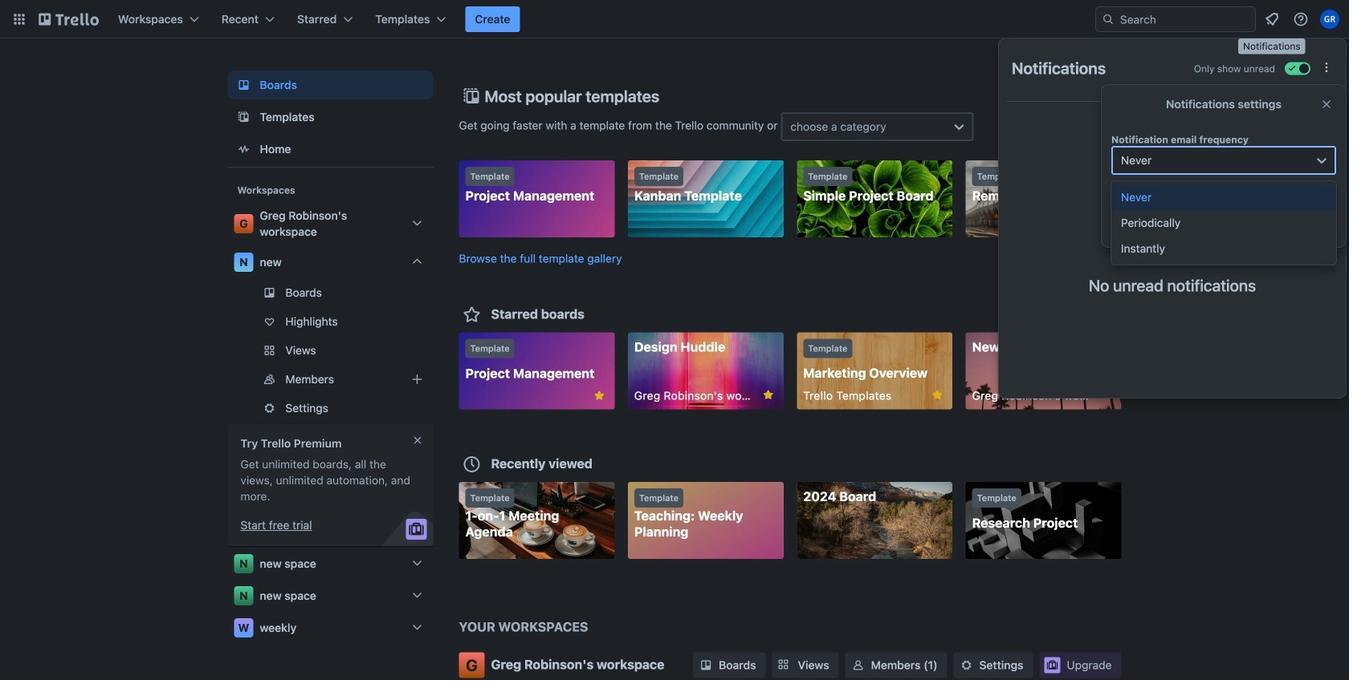 Task type: locate. For each thing, give the bounding box(es) containing it.
1 horizontal spatial sm image
[[958, 658, 974, 674]]

sm image
[[850, 658, 866, 674]]

primary element
[[0, 0, 1349, 39]]

Search field
[[1095, 6, 1256, 32]]

2 sm image from the left
[[958, 658, 974, 674]]

add image
[[408, 370, 427, 389]]

0 horizontal spatial click to unstar this board. it will be removed from your starred list. image
[[761, 388, 775, 403]]

search image
[[1102, 13, 1115, 26]]

tooltip
[[1238, 39, 1305, 54]]

1 horizontal spatial click to unstar this board. it will be removed from your starred list. image
[[930, 388, 944, 403]]

0 notifications image
[[1262, 10, 1282, 29]]

home image
[[234, 140, 253, 159]]

click to unstar this board. it will be removed from your starred list. image
[[761, 388, 775, 403], [930, 388, 944, 403]]

1 click to unstar this board. it will be removed from your starred list. image from the left
[[761, 388, 775, 403]]

open information menu image
[[1293, 11, 1309, 27]]

taco image
[[1129, 144, 1215, 251]]

0 horizontal spatial sm image
[[698, 658, 714, 674]]

template board image
[[234, 108, 253, 127]]

sm image
[[698, 658, 714, 674], [958, 658, 974, 674]]



Task type: vqa. For each thing, say whether or not it's contained in the screenshot.
the the
no



Task type: describe. For each thing, give the bounding box(es) containing it.
click to unstar this board. it will be removed from your starred list. image
[[592, 389, 607, 404]]

1 sm image from the left
[[698, 658, 714, 674]]

2 click to unstar this board. it will be removed from your starred list. image from the left
[[930, 388, 944, 403]]

close popover image
[[1320, 98, 1333, 111]]

board image
[[234, 75, 253, 95]]

greg robinson (gregrobinson96) image
[[1320, 10, 1339, 29]]

back to home image
[[39, 6, 99, 32]]



